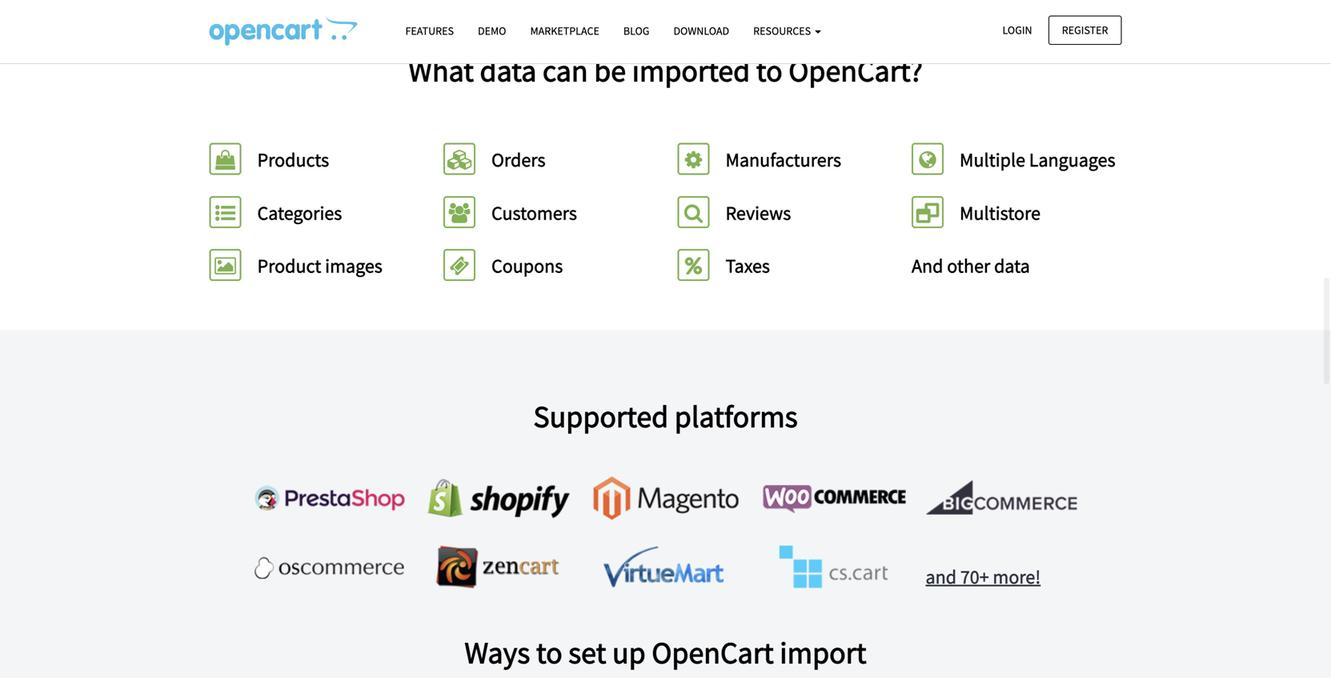 Task type: vqa. For each thing, say whether or not it's contained in the screenshot.


Task type: locate. For each thing, give the bounding box(es) containing it.
register
[[1063, 23, 1109, 37]]

features
[[406, 24, 454, 38]]

magento image
[[590, 477, 742, 520]]

be
[[594, 51, 626, 90]]

0 vertical spatial to
[[757, 51, 783, 90]]

login link
[[990, 16, 1047, 45]]

products
[[258, 148, 329, 172]]

1 vertical spatial to
[[537, 633, 563, 672]]

1 vertical spatial data
[[995, 254, 1031, 278]]

demo link
[[466, 17, 519, 45]]

0 horizontal spatial to
[[537, 633, 563, 672]]

reviews
[[726, 201, 792, 225]]

data down demo "link"
[[480, 51, 537, 90]]

more!
[[994, 565, 1041, 589]]

virtuemart image
[[590, 546, 742, 589]]

to
[[757, 51, 783, 90], [537, 633, 563, 672]]

set
[[569, 633, 607, 672]]

ways
[[465, 633, 530, 672]]

data right other
[[995, 254, 1031, 278]]

zen cart image
[[422, 546, 574, 589]]

to down resources
[[757, 51, 783, 90]]

opencart - cart2cart migration image
[[209, 17, 358, 46]]

marketplace
[[531, 24, 600, 38]]

what
[[409, 51, 474, 90]]

taxes
[[726, 254, 770, 278]]

resources link
[[742, 17, 834, 45]]

other
[[948, 254, 991, 278]]

cs cart image
[[758, 546, 910, 589]]

and 70+ more!
[[926, 565, 1041, 589]]

what data can be imported to opencart?
[[409, 51, 923, 90]]

marketplace link
[[519, 17, 612, 45]]

woocommerce image
[[758, 477, 910, 520]]

import
[[780, 633, 867, 672]]

data
[[480, 51, 537, 90], [995, 254, 1031, 278]]

supported platforms
[[534, 397, 798, 436]]

70+
[[961, 565, 990, 589]]

product
[[258, 254, 321, 278]]

download link
[[662, 17, 742, 45]]

register link
[[1049, 16, 1123, 45]]

to left set
[[537, 633, 563, 672]]

blog
[[624, 24, 650, 38]]

resources
[[754, 24, 814, 38]]

supported
[[534, 397, 669, 436]]

1 horizontal spatial to
[[757, 51, 783, 90]]

0 vertical spatial data
[[480, 51, 537, 90]]

orders
[[492, 148, 546, 172]]

categories
[[258, 201, 342, 225]]

and other data
[[912, 254, 1031, 278]]

presta shop image
[[254, 477, 406, 520]]

multistore
[[960, 201, 1041, 225]]



Task type: describe. For each thing, give the bounding box(es) containing it.
0 horizontal spatial data
[[480, 51, 537, 90]]

product images
[[258, 254, 383, 278]]

languages
[[1030, 148, 1116, 172]]

1 horizontal spatial data
[[995, 254, 1031, 278]]

login
[[1003, 23, 1033, 37]]

can
[[543, 51, 588, 90]]

ways to set up opencart import
[[465, 633, 867, 672]]

demo
[[478, 24, 507, 38]]

customers
[[492, 201, 577, 225]]

and other data link
[[912, 254, 1123, 278]]

opencart?
[[789, 51, 923, 90]]

and 70+ more! link
[[926, 565, 1041, 589]]

images
[[325, 254, 383, 278]]

platforms
[[675, 397, 798, 436]]

blog link
[[612, 17, 662, 45]]

up
[[613, 633, 646, 672]]

oscommerce image
[[254, 546, 406, 589]]

coupons
[[492, 254, 563, 278]]

manufacturers
[[726, 148, 842, 172]]

features link
[[394, 17, 466, 45]]

shopify image
[[422, 477, 574, 520]]

opencart
[[652, 633, 774, 672]]

imported
[[632, 51, 751, 90]]

bigcommerce image
[[926, 477, 1078, 520]]

multiple languages
[[960, 148, 1116, 172]]

and
[[926, 565, 957, 589]]

download
[[674, 24, 730, 38]]

and
[[912, 254, 944, 278]]

multiple
[[960, 148, 1026, 172]]



